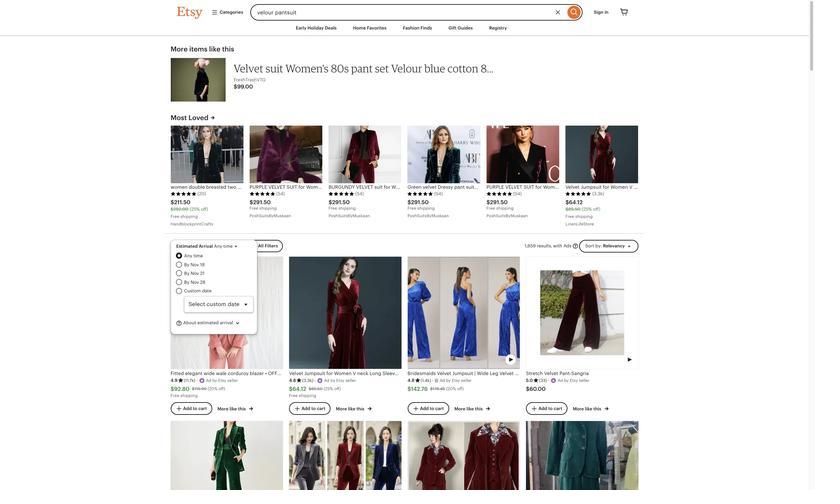 Task type: describe. For each thing, give the bounding box(es) containing it.
add for 64.12
[[302, 406, 310, 411]]

b for 142.76
[[446, 378, 449, 383]]

arrival
[[199, 244, 213, 249]]

$ inside freshtrashvtg $ 99.00
[[234, 83, 237, 90]]

b for 64.12
[[331, 378, 333, 383]]

free inside $ 64.12 $ 85.50 (25% off) free shipping
[[289, 393, 298, 398]]

4 cart from the left
[[554, 406, 563, 411]]

home
[[353, 25, 366, 31]]

estimated
[[176, 244, 198, 249]]

any time link
[[184, 253, 254, 259]]

shipping inside $ 64.12 $ 85.50 (25% off) free shipping linenlifestore
[[576, 214, 593, 219]]

add for 92.80
[[183, 406, 192, 411]]

burgundy velvet suit for women/ girl pant suit/womens tuxedo /women pant suit/business suit women/women tailored suit/womens coats suit set/ image
[[329, 126, 402, 183]]

more for 92.80
[[218, 406, 229, 411]]

ads
[[564, 243, 572, 248]]

stretch velvet pant-sangria
[[526, 371, 589, 376]]

home favorites link
[[348, 22, 392, 34]]

all filters button
[[246, 240, 283, 252]]

home favorites
[[353, 25, 387, 31]]

291.50 for burgundy velvet suit for women/ girl pant suit/womens tuxedo /women pant suit/business suit women/women tailored suit/womens coats suit set/ image
[[332, 199, 350, 206]]

1,659
[[525, 243, 536, 248]]

loved
[[189, 114, 209, 121]]

fitted
[[171, 371, 184, 376]]

more like this for 142.76
[[455, 406, 484, 411]]

shipping inside $ 211.50 $ 282.00 (25% off) free shipping handblockprintcrafts
[[181, 214, 198, 219]]

linenlifestore
[[566, 222, 594, 227]]

about estimated arrival button
[[176, 317, 246, 330]]

4.9
[[171, 378, 178, 383]]

filters
[[265, 243, 278, 249]]

4 add from the left
[[539, 406, 548, 411]]

early holiday deals
[[296, 25, 337, 31]]

$ 60.00
[[526, 386, 546, 392]]

with
[[554, 243, 563, 248]]

by:
[[596, 243, 602, 249]]

women's velvet 2 piece suit office lady business blazer&pants double breasted wedding image
[[171, 421, 283, 490]]

stretch velvet pant-sangria image
[[526, 257, 639, 369]]

2 · from the left
[[315, 378, 316, 383]]

estimated
[[198, 320, 219, 325]]

$ 92.80 $ 115.99 (20% off) free shipping
[[171, 386, 225, 398]]

sort by: relevancy
[[586, 243, 625, 249]]

more like this for 92.80
[[218, 406, 247, 411]]

282.00
[[174, 207, 189, 212]]

more items like this
[[171, 45, 234, 53]]

guides
[[458, 25, 473, 31]]

$ 291.50 free shipping poshsuitsbymuskaan for burgundy velvet suit for women/ girl pant suit/womens tuxedo /women pant suit/business suit women/women tailored suit/womens coats suit set/ image
[[329, 199, 370, 218]]

about estimated arrival
[[182, 320, 233, 325]]

nov for 18
[[191, 262, 199, 267]]

nov for 21
[[191, 271, 199, 276]]

etsy for 92.80
[[218, 378, 226, 383]]

most loved link
[[171, 113, 216, 123]]

pick
[[190, 262, 199, 267]]

(54) for purple velvet suit for women/ women pant suit/womens suit/women pant suit/business suit women/women tailored suit/womens coats suit set/ image
[[277, 191, 285, 196]]

1 horizontal spatial any
[[214, 244, 222, 249]]

4 a d b y etsy seller from the left
[[558, 378, 590, 383]]

items
[[189, 45, 208, 53]]

by for by nov 28
[[184, 280, 190, 285]]

Search for anything text field
[[251, 4, 566, 21]]

in
[[605, 10, 609, 15]]

add to cart button for 64.12
[[289, 402, 331, 415]]

off) for $ 92.80 $ 115.99 (20% off) free shipping
[[219, 387, 225, 391]]

early
[[296, 25, 307, 31]]

4 a from the left
[[558, 378, 561, 383]]

(20% for 142.76
[[447, 387, 456, 391]]

relevancy
[[603, 243, 625, 249]]

(54) for purple velvet suit for women/ women pant suit/womens tuxedo /women pant suit/business suit women/women tailored suit/womens coats suit set/ image
[[514, 191, 522, 196]]

offon
[[268, 371, 285, 376]]

sign
[[594, 10, 604, 15]]

sign in
[[594, 10, 609, 15]]

(25% for 211.50
[[190, 207, 200, 212]]

product video element for $ 60.00
[[526, 257, 639, 369]]

most
[[171, 114, 187, 121]]

arrival
[[220, 320, 233, 325]]

(11.7k)
[[184, 378, 196, 383]]

with ads
[[554, 243, 572, 248]]

(54) for the green velvet dressy pant suits for women wedding guest/women formal suit/custom business/prom 2 piece suits for women and girls image
[[435, 191, 443, 196]]

clothing
[[286, 371, 306, 376]]

gift guides link
[[444, 22, 478, 34]]

date
[[202, 288, 212, 293]]

select an estimated delivery date option group
[[176, 253, 254, 313]]

(25% for 64.12
[[582, 207, 592, 212]]

add to cart button for 142.76
[[408, 402, 449, 415]]

wide
[[204, 371, 215, 376]]

elegant
[[185, 371, 203, 376]]

fashion finds
[[403, 25, 432, 31]]

4.8 for 64.12
[[289, 378, 296, 383]]

time inside select an estimated delivery date option group
[[194, 253, 203, 258]]

178.45
[[433, 387, 445, 391]]

stretch
[[526, 371, 543, 376]]

92.80
[[174, 386, 190, 392]]

handblockprintcrafts
[[171, 222, 213, 227]]

291.50 for purple velvet suit for women/ women pant suit/womens tuxedo /women pant suit/business suit women/women tailored suit/womens coats suit set/ image
[[490, 199, 508, 206]]

a for 64.12
[[324, 378, 327, 383]]

d for 142.76
[[443, 378, 445, 383]]

21
[[200, 271, 205, 276]]

(25% inside $ 64.12 $ 85.50 (25% off) free shipping
[[324, 387, 333, 391]]

1,659 results,
[[525, 243, 553, 248]]

sign in button
[[589, 6, 614, 19]]

by nov 21 link
[[184, 270, 254, 277]]

add to cart for 92.80
[[183, 406, 207, 411]]

(54) for burgundy velvet suit for women/ girl pant suit/womens tuxedo /women pant suit/business suit women/women tailored suit/womens coats suit set/ image
[[356, 191, 364, 196]]

fitted elegant wide wale corduroy blazer • offon clothing image
[[171, 257, 283, 369]]

4 · from the left
[[548, 378, 550, 383]]

off) for $ 64.12 $ 85.50 (25% off) free shipping linenlifestore
[[594, 207, 601, 212]]

off) for $ 64.12 $ 85.50 (25% off) free shipping
[[334, 387, 341, 391]]

vintage 1970s burgundy velvet 3-piece pant suit by one main place - xs image
[[408, 421, 520, 490]]

estimated arrival any time
[[176, 244, 233, 249]]

more like this link for 142.76
[[455, 405, 490, 412]]

any inside select an estimated delivery date option group
[[184, 253, 192, 258]]

blazer
[[250, 371, 264, 376]]

d for 92.80
[[209, 378, 211, 383]]

poshsuitsbymuskaan for purple velvet suit for women/ women pant suit/womens tuxedo /women pant suit/business suit women/women tailored suit/womens coats suit set/ image
[[487, 214, 528, 218]]

free inside $ 92.80 $ 115.99 (20% off) free shipping
[[171, 393, 179, 398]]

all filters
[[258, 243, 278, 249]]

b for 92.80
[[213, 378, 215, 383]]

a d b y etsy seller for 142.76
[[440, 378, 472, 383]]

5 out of 5 stars image for purple velvet suit for women/ women pant suit/womens suit/women pant suit/business suit women/women tailored suit/womens coats suit set/ image
[[250, 191, 276, 196]]

about
[[183, 320, 196, 325]]

•
[[265, 371, 267, 376]]

fashion finds link
[[398, 22, 438, 34]]

finds
[[421, 25, 432, 31]]

$ 291.50 free shipping poshsuitsbymuskaan for purple velvet suit for women/ women pant suit/womens tuxedo /women pant suit/business suit women/women tailored suit/womens coats suit set/ image
[[487, 199, 528, 218]]

holiday
[[308, 25, 324, 31]]

sangria
[[572, 371, 589, 376]]

add to cart for 142.76
[[420, 406, 444, 411]]

4 b from the left
[[564, 378, 567, 383]]

add for 142.76
[[420, 406, 429, 411]]

by for by nov 18
[[184, 262, 190, 267]]

etsy for 64.12
[[337, 378, 345, 383]]

free inside $ 211.50 $ 282.00 (25% off) free shipping handblockprintcrafts
[[171, 214, 179, 219]]

(1.4k)
[[421, 378, 431, 383]]

menu bar containing early holiday deals
[[165, 21, 645, 36]]

y for 64.12
[[333, 378, 335, 383]]

4 etsy from the left
[[570, 378, 578, 383]]

registry
[[490, 25, 507, 31]]

3 · from the left
[[432, 378, 434, 383]]

add to cart for 64.12
[[302, 406, 326, 411]]

etsy for 142.76
[[452, 378, 460, 383]]

1 horizontal spatial velvet jumpsuit for women v neck long sleeves velvet romper wide leg jumpsuit fall winter jumpsuit with belt overalls plus size clothing r58 image
[[566, 126, 639, 183]]

purple velvet suit for women/ women pant suit/womens tuxedo /women pant suit/business suit women/women tailored suit/womens coats suit set/ image
[[487, 126, 560, 183]]

early holiday deals link
[[291, 22, 342, 34]]

all
[[258, 243, 264, 249]]

by for by nov 21
[[184, 271, 190, 276]]

0 vertical spatial time
[[223, 244, 233, 249]]

registry link
[[484, 22, 512, 34]]

this for 142.76
[[475, 406, 483, 411]]

5 out of 5 stars image for purple velvet suit for women/ women pant suit/womens tuxedo /women pant suit/business suit women/women tailored suit/womens coats suit set/ image
[[487, 191, 513, 196]]

(20)
[[197, 191, 206, 196]]

green velvet dressy pant suits for women wedding guest/women formal suit/custom business/prom 2 piece suits for women and girls image
[[408, 126, 481, 183]]

by nov 21
[[184, 271, 205, 276]]

115.99
[[195, 387, 207, 391]]



Task type: vqa. For each thing, say whether or not it's contained in the screenshot.
4.9
yes



Task type: locate. For each thing, give the bounding box(es) containing it.
etsy's
[[177, 262, 189, 267]]

1 · from the left
[[197, 378, 198, 383]]

4 5 out of 5 stars image from the left
[[408, 191, 434, 196]]

by up custom
[[184, 280, 190, 285]]

(54)
[[277, 191, 285, 196], [356, 191, 364, 196], [435, 191, 443, 196], [514, 191, 522, 196]]

1 a d b y etsy seller from the left
[[206, 378, 238, 383]]

64.12 inside $ 64.12 $ 85.50 (25% off) free shipping
[[293, 386, 306, 392]]

shipping inside $ 64.12 $ 85.50 (25% off) free shipping
[[299, 393, 317, 398]]

$ 211.50 $ 282.00 (25% off) free shipping handblockprintcrafts
[[171, 199, 213, 227]]

y down pant- on the bottom right of the page
[[567, 378, 569, 383]]

2 cart from the left
[[317, 406, 326, 411]]

2 (54) from the left
[[356, 191, 364, 196]]

most loved
[[171, 114, 209, 121]]

85.50 for $ 64.12 $ 85.50 (25% off) free shipping
[[312, 387, 323, 391]]

1 horizontal spatial 85.50
[[569, 207, 581, 212]]

time
[[223, 244, 233, 249], [194, 253, 203, 258]]

shipping inside $ 92.80 $ 115.99 (20% off) free shipping
[[181, 393, 198, 398]]

0 horizontal spatial 64.12
[[293, 386, 306, 392]]

2 more like this from the left
[[336, 406, 366, 411]]

1 (20% from the left
[[208, 387, 218, 391]]

b up $ 64.12 $ 85.50 (25% off) free shipping
[[331, 378, 333, 383]]

like for 142.76
[[467, 406, 474, 411]]

3 y from the left
[[449, 378, 451, 383]]

more
[[171, 45, 188, 53], [218, 406, 229, 411], [336, 406, 347, 411], [455, 406, 466, 411], [573, 406, 584, 411]]

a up $ 64.12 $ 85.50 (25% off) free shipping
[[324, 378, 327, 383]]

2 add to cart from the left
[[302, 406, 326, 411]]

2 more like this link from the left
[[336, 405, 372, 412]]

$ 291.50 free shipping poshsuitsbymuskaan for purple velvet suit for women/ women pant suit/womens suit/women pant suit/business suit women/women tailored suit/womens coats suit set/ image
[[250, 199, 291, 218]]

poshsuitsbymuskaan for purple velvet suit for women/ women pant suit/womens suit/women pant suit/business suit women/women tailored suit/womens coats suit set/ image
[[250, 214, 291, 218]]

(20% inside $ 142.76 $ 178.45 (20% off)
[[447, 387, 456, 391]]

by nov 18 link
[[184, 261, 254, 268]]

2 vertical spatial nov
[[191, 280, 199, 285]]

None search field
[[251, 4, 583, 21]]

(3.3k)
[[593, 191, 605, 196], [302, 378, 314, 383]]

y up $ 64.12 $ 85.50 (25% off) free shipping
[[333, 378, 335, 383]]

1 horizontal spatial 4.8
[[408, 378, 415, 383]]

$ inside $ 142.76 $ 178.45 (20% off)
[[430, 387, 433, 391]]

2 etsy from the left
[[337, 378, 345, 383]]

by down etsy's pick
[[184, 271, 190, 276]]

1 vertical spatial velvet jumpsuit for women v neck long sleeves velvet romper wide leg jumpsuit fall winter jumpsuit with belt overalls plus size clothing r58 image
[[289, 257, 402, 369]]

add down $ 64.12 $ 85.50 (25% off) free shipping
[[302, 406, 310, 411]]

add down 142.76
[[420, 406, 429, 411]]

more like this link for 92.80
[[218, 405, 253, 412]]

18
[[200, 262, 205, 267]]

poshsuitsbymuskaan for burgundy velvet suit for women/ girl pant suit/womens tuxedo /women pant suit/business suit women/women tailored suit/womens coats suit set/ image
[[329, 214, 370, 218]]

categories button
[[206, 6, 249, 19]]

64.12 up "linenlifestore" on the right top of the page
[[569, 199, 583, 206]]

$ 291.50 free shipping poshsuitsbymuskaan for the green velvet dressy pant suits for women wedding guest/women formal suit/custom business/prom 2 piece suits for women and girls image
[[408, 199, 449, 218]]

a d b y etsy seller up the 178.45
[[440, 378, 472, 383]]

velvet
[[545, 371, 559, 376]]

off) for $ 142.76 $ 178.45 (20% off)
[[457, 387, 464, 391]]

5 out of 5 stars image for burgundy velvet suit for women/ girl pant suit/womens tuxedo /women pant suit/business suit women/women tailored suit/womens coats suit set/ image
[[329, 191, 355, 196]]

pant-
[[560, 371, 572, 376]]

b down pant- on the bottom right of the page
[[564, 378, 567, 383]]

2 add from the left
[[302, 406, 310, 411]]

3 seller from the left
[[461, 378, 472, 383]]

1 nov from the top
[[191, 262, 199, 267]]

4 add to cart from the left
[[539, 406, 563, 411]]

poshsuitsbymuskaan
[[250, 214, 291, 218], [329, 214, 370, 218], [408, 214, 449, 218], [487, 214, 528, 218]]

categories
[[220, 10, 243, 15]]

2 291.50 from the left
[[332, 199, 350, 206]]

2 add to cart button from the left
[[289, 402, 331, 415]]

291.50 for the green velvet dressy pant suits for women wedding guest/women formal suit/custom business/prom 2 piece suits for women and girls image
[[411, 199, 429, 206]]

by nov 28
[[184, 280, 206, 285]]

etsy down sangria
[[570, 378, 578, 383]]

2 nov from the top
[[191, 271, 199, 276]]

b up $ 142.76 $ 178.45 (20% off)
[[446, 378, 449, 383]]

bridesmaids velvet jumpsuit | wide leg velvet jumpsuit | bridesmaid elegant wrap jumpsuit | royal blue one shoulder jumpsuit image
[[408, 257, 520, 369]]

(25% inside $ 64.12 $ 85.50 (25% off) free shipping linenlifestore
[[582, 207, 592, 212]]

1 vertical spatial 64.12
[[293, 386, 306, 392]]

0 vertical spatial velvet jumpsuit for women v neck long sleeves velvet romper wide leg jumpsuit fall winter jumpsuit with belt overalls plus size clothing r58 image
[[566, 126, 639, 183]]

a d b y etsy seller down sangria
[[558, 378, 590, 383]]

0 horizontal spatial product video element
[[408, 257, 520, 369]]

add down 60.00
[[539, 406, 548, 411]]

add to cart button down $ 142.76 $ 178.45 (20% off)
[[408, 402, 449, 415]]

nov left 28
[[191, 280, 199, 285]]

3 b from the left
[[446, 378, 449, 383]]

freshtrashvtg
[[234, 77, 266, 82]]

gift
[[449, 25, 457, 31]]

3 (54) from the left
[[435, 191, 443, 196]]

3 to from the left
[[430, 406, 435, 411]]

off) inside $ 64.12 $ 85.50 (25% off) free shipping linenlifestore
[[594, 207, 601, 212]]

more for 64.12
[[336, 406, 347, 411]]

4.8 up 142.76
[[408, 378, 415, 383]]

velvet suit women's 80s pant set velour blue cotton 80s sport suit pajamas style set velour pantsuit blue velvet pantsuit athletic suit image
[[171, 58, 226, 102]]

3 291.50 from the left
[[411, 199, 429, 206]]

1 to from the left
[[193, 406, 197, 411]]

nov
[[191, 262, 199, 267], [191, 271, 199, 276], [191, 280, 199, 285]]

5 out of 5 stars image
[[171, 191, 196, 196], [250, 191, 276, 196], [329, 191, 355, 196], [408, 191, 434, 196], [487, 191, 513, 196], [566, 191, 592, 196]]

1 vertical spatial nov
[[191, 271, 199, 276]]

85.50 inside $ 64.12 $ 85.50 (25% off) free shipping
[[312, 387, 323, 391]]

by nov 18
[[184, 262, 205, 267]]

like for 64.12
[[348, 406, 356, 411]]

etsy down the wale
[[218, 378, 226, 383]]

product video element for $ 142.76 $ 178.45 (20% off)
[[408, 257, 520, 369]]

1 more like this from the left
[[218, 406, 247, 411]]

1 291.50 from the left
[[253, 199, 271, 206]]

4 more like this from the left
[[573, 406, 603, 411]]

2 $ 291.50 free shipping poshsuitsbymuskaan from the left
[[329, 199, 370, 218]]

3 cart from the left
[[436, 406, 444, 411]]

1 a from the left
[[206, 378, 209, 383]]

$ 142.76 $ 178.45 (20% off)
[[408, 386, 464, 392]]

64.12 for $ 64.12 $ 85.50 (25% off) free shipping linenlifestore
[[569, 199, 583, 206]]

etsy up $ 142.76 $ 178.45 (20% off)
[[452, 378, 460, 383]]

0 horizontal spatial any
[[184, 253, 192, 258]]

more like this link for 64.12
[[336, 405, 372, 412]]

4 to from the left
[[549, 406, 553, 411]]

1 add from the left
[[183, 406, 192, 411]]

1 vertical spatial time
[[194, 253, 203, 258]]

6 5 out of 5 stars image from the left
[[566, 191, 592, 196]]

1 horizontal spatial (25%
[[324, 387, 333, 391]]

2 (20% from the left
[[447, 387, 456, 391]]

any up etsy's pick
[[184, 253, 192, 258]]

1 poshsuitsbymuskaan from the left
[[250, 214, 291, 218]]

d up the 178.45
[[443, 378, 445, 383]]

3 5 out of 5 stars image from the left
[[329, 191, 355, 196]]

85.50 for $ 64.12 $ 85.50 (25% off) free shipping linenlifestore
[[569, 207, 581, 212]]

· right (11.7k)
[[197, 378, 198, 383]]

4 y from the left
[[567, 378, 569, 383]]

more like this
[[218, 406, 247, 411], [336, 406, 366, 411], [455, 406, 484, 411], [573, 406, 603, 411]]

time up any time link
[[223, 244, 233, 249]]

to for 92.80
[[193, 406, 197, 411]]

5 5 out of 5 stars image from the left
[[487, 191, 513, 196]]

0 horizontal spatial 85.50
[[312, 387, 323, 391]]

poshsuitsbymuskaan for the green velvet dressy pant suits for women wedding guest/women formal suit/custom business/prom 2 piece suits for women and girls image
[[408, 214, 449, 218]]

3 a d b y etsy seller from the left
[[440, 378, 472, 383]]

0 vertical spatial nov
[[191, 262, 199, 267]]

0 horizontal spatial (20%
[[208, 387, 218, 391]]

a d b y etsy seller down the wale
[[206, 378, 238, 383]]

2 a d b y etsy seller from the left
[[324, 378, 356, 383]]

3 poshsuitsbymuskaan from the left
[[408, 214, 449, 218]]

1 add to cart button from the left
[[171, 402, 212, 415]]

custom date
[[184, 288, 212, 293]]

favorites
[[367, 25, 387, 31]]

$ 291.50 free shipping poshsuitsbymuskaan
[[250, 199, 291, 218], [329, 199, 370, 218], [408, 199, 449, 218], [487, 199, 528, 218]]

banner containing categories
[[165, 0, 645, 21]]

a d b y etsy seller up $ 64.12 $ 85.50 (25% off) free shipping
[[324, 378, 356, 383]]

shipping
[[260, 206, 277, 211], [339, 206, 356, 211], [418, 206, 435, 211], [497, 206, 514, 211], [181, 214, 198, 219], [576, 214, 593, 219], [181, 393, 198, 398], [299, 393, 317, 398]]

1 5 out of 5 stars image from the left
[[171, 191, 196, 196]]

64.12 for $ 64.12 $ 85.50 (25% off) free shipping
[[293, 386, 306, 392]]

nov left '21'
[[191, 271, 199, 276]]

deals
[[325, 25, 337, 31]]

1 horizontal spatial product video element
[[526, 257, 639, 369]]

add to cart button down $ 92.80 $ 115.99 (20% off) free shipping
[[171, 402, 212, 415]]

by nov 28 link
[[184, 279, 254, 286]]

a down stretch velvet pant-sangria
[[558, 378, 561, 383]]

nov for 28
[[191, 280, 199, 285]]

(33)
[[539, 378, 547, 383]]

off) inside $ 64.12 $ 85.50 (25% off) free shipping
[[334, 387, 341, 391]]

64.12
[[569, 199, 583, 206], [293, 386, 306, 392]]

4 $ 291.50 free shipping poshsuitsbymuskaan from the left
[[487, 199, 528, 218]]

2 5 out of 5 stars image from the left
[[250, 191, 276, 196]]

· up $ 64.12 $ 85.50 (25% off) free shipping
[[315, 378, 316, 383]]

d for 64.12
[[327, 378, 330, 383]]

any time
[[184, 253, 203, 258]]

corduroy
[[228, 371, 249, 376]]

y up $ 142.76 $ 178.45 (20% off)
[[449, 378, 451, 383]]

60.00
[[530, 386, 546, 392]]

3 more like this from the left
[[455, 406, 484, 411]]

this
[[222, 45, 234, 53], [238, 406, 246, 411], [357, 406, 365, 411], [475, 406, 483, 411], [594, 406, 602, 411]]

(25% inside $ 211.50 $ 282.00 (25% off) free shipping handblockprintcrafts
[[190, 207, 200, 212]]

women double breasted two piece suit in velvet in emerald green /emerald green/two piece suit/top/womens suit/women's suit set/wedding suit. image
[[171, 126, 244, 183]]

free inside $ 64.12 $ 85.50 (25% off) free shipping linenlifestore
[[566, 214, 575, 219]]

wale
[[216, 371, 227, 376]]

seller for 92.80
[[228, 378, 238, 383]]

green velvet 1970s 'montgomery ward' bell bottom suit image
[[526, 421, 639, 490]]

0 vertical spatial by
[[184, 262, 190, 267]]

cart for 142.76
[[436, 406, 444, 411]]

(20% inside $ 92.80 $ 115.99 (20% off) free shipping
[[208, 387, 218, 391]]

4 (54) from the left
[[514, 191, 522, 196]]

2 vertical spatial by
[[184, 280, 190, 285]]

4 seller from the left
[[579, 378, 590, 383]]

4.8 down the clothing
[[289, 378, 296, 383]]

3 etsy from the left
[[452, 378, 460, 383]]

0 vertical spatial 85.50
[[569, 207, 581, 212]]

1 d from the left
[[209, 378, 211, 383]]

b
[[213, 378, 215, 383], [331, 378, 333, 383], [446, 378, 449, 383], [564, 378, 567, 383]]

1 vertical spatial by
[[184, 271, 190, 276]]

(20%
[[208, 387, 218, 391], [447, 387, 456, 391]]

1 horizontal spatial (3.3k)
[[593, 191, 605, 196]]

1 vertical spatial any
[[184, 253, 192, 258]]

off) inside $ 92.80 $ 115.99 (20% off) free shipping
[[219, 387, 225, 391]]

1 product video element from the left
[[408, 257, 520, 369]]

like for 92.80
[[230, 406, 237, 411]]

2 product video element from the left
[[526, 257, 639, 369]]

add to cart down $ 64.12 $ 85.50 (25% off) free shipping
[[302, 406, 326, 411]]

(20% right the 178.45
[[447, 387, 456, 391]]

1 y from the left
[[215, 378, 217, 383]]

product video element
[[408, 257, 520, 369], [526, 257, 639, 369]]

d
[[209, 378, 211, 383], [327, 378, 330, 383], [443, 378, 445, 383], [561, 378, 563, 383]]

(20% right 115.99
[[208, 387, 218, 391]]

1 $ 291.50 free shipping poshsuitsbymuskaan from the left
[[250, 199, 291, 218]]

results,
[[537, 243, 553, 248]]

seller for 142.76
[[461, 378, 472, 383]]

2 b from the left
[[331, 378, 333, 383]]

·
[[197, 378, 198, 383], [315, 378, 316, 383], [432, 378, 434, 383], [548, 378, 550, 383]]

sort
[[586, 243, 595, 249]]

142.76
[[411, 386, 428, 392]]

gift guides
[[449, 25, 473, 31]]

freshtrashvtg $ 99.00
[[234, 77, 266, 90]]

1 horizontal spatial (20%
[[447, 387, 456, 391]]

28
[[200, 280, 206, 285]]

(3.3k) up $ 64.12 $ 85.50 (25% off) free shipping
[[302, 378, 314, 383]]

291.50
[[253, 199, 271, 206], [332, 199, 350, 206], [411, 199, 429, 206], [490, 199, 508, 206]]

a for 142.76
[[440, 378, 443, 383]]

a down the wide
[[206, 378, 209, 383]]

3 a from the left
[[440, 378, 443, 383]]

0 horizontal spatial (25%
[[190, 207, 200, 212]]

4 add to cart button from the left
[[526, 402, 568, 415]]

add to cart button down 60.00
[[526, 402, 568, 415]]

cart for 92.80
[[198, 406, 207, 411]]

add to cart down $ 142.76 $ 178.45 (20% off)
[[420, 406, 444, 411]]

a for 92.80
[[206, 378, 209, 383]]

0 vertical spatial (3.3k)
[[593, 191, 605, 196]]

banner
[[165, 0, 645, 21]]

4 more like this link from the left
[[573, 405, 609, 412]]

0 horizontal spatial 4.8
[[289, 378, 296, 383]]

this for 92.80
[[238, 406, 246, 411]]

1 horizontal spatial 64.12
[[569, 199, 583, 206]]

velvet jumpsuit for women v neck long sleeves velvet romper wide leg jumpsuit fall winter jumpsuit with belt overalls plus size clothing r58 image
[[566, 126, 639, 183], [289, 257, 402, 369]]

nov left 18
[[191, 262, 199, 267]]

off) inside $ 211.50 $ 282.00 (25% off) free shipping handblockprintcrafts
[[201, 207, 208, 212]]

0 horizontal spatial (3.3k)
[[302, 378, 314, 383]]

5.0
[[526, 378, 533, 383]]

5 out of 5 stars image for the green velvet dressy pant suits for women wedding guest/women formal suit/custom business/prom 2 piece suits for women and girls image
[[408, 191, 434, 196]]

add to cart
[[183, 406, 207, 411], [302, 406, 326, 411], [420, 406, 444, 411], [539, 406, 563, 411]]

1 etsy from the left
[[218, 378, 226, 383]]

5 out of 5 stars image for women double breasted two piece suit in velvet in emerald green /emerald green/two piece suit/top/womens suit/women's suit set/wedding suit. image
[[171, 191, 196, 196]]

· right (1.4k) at the bottom
[[432, 378, 434, 383]]

add to cart down 60.00
[[539, 406, 563, 411]]

1 more like this link from the left
[[218, 405, 253, 412]]

1 vertical spatial 85.50
[[312, 387, 323, 391]]

any
[[214, 244, 222, 249], [184, 253, 192, 258]]

by left "pick"
[[184, 262, 190, 267]]

2 by from the top
[[184, 271, 190, 276]]

to for 64.12
[[312, 406, 316, 411]]

any up any time link
[[214, 244, 222, 249]]

menu bar
[[165, 21, 645, 36]]

off) for $ 211.50 $ 282.00 (25% off) free shipping handblockprintcrafts
[[201, 207, 208, 212]]

3 add to cart from the left
[[420, 406, 444, 411]]

· right (33)
[[548, 378, 550, 383]]

y for 92.80
[[215, 378, 217, 383]]

cart for 64.12
[[317, 406, 326, 411]]

3 d from the left
[[443, 378, 445, 383]]

more like this for 64.12
[[336, 406, 366, 411]]

2 poshsuitsbymuskaan from the left
[[329, 214, 370, 218]]

a d b y etsy seller
[[206, 378, 238, 383], [324, 378, 356, 383], [440, 378, 472, 383], [558, 378, 590, 383]]

a d b y etsy seller for 64.12
[[324, 378, 356, 383]]

to for 142.76
[[430, 406, 435, 411]]

5 out of 5 stars image for the right velvet jumpsuit for women v neck long sleeves velvet romper wide leg jumpsuit fall winter jumpsuit with belt overalls plus size clothing r58 "image"
[[566, 191, 592, 196]]

free
[[250, 206, 258, 211], [329, 206, 337, 211], [408, 206, 417, 211], [487, 206, 496, 211], [171, 214, 179, 219], [566, 214, 575, 219], [171, 393, 179, 398], [289, 393, 298, 398]]

3 add from the left
[[420, 406, 429, 411]]

3 more like this link from the left
[[455, 405, 490, 412]]

3 $ 291.50 free shipping poshsuitsbymuskaan from the left
[[408, 199, 449, 218]]

2 a from the left
[[324, 378, 327, 383]]

a d b y etsy seller for 92.80
[[206, 378, 238, 383]]

etsy up $ 64.12 $ 85.50 (25% off) free shipping
[[337, 378, 345, 383]]

1 horizontal spatial time
[[223, 244, 233, 249]]

a up the 178.45
[[440, 378, 443, 383]]

$ 64.12 $ 85.50 (25% off) free shipping linenlifestore
[[566, 199, 601, 227]]

off)
[[201, 207, 208, 212], [594, 207, 601, 212], [219, 387, 225, 391], [334, 387, 341, 391], [457, 387, 464, 391]]

4 poshsuitsbymuskaan from the left
[[487, 214, 528, 218]]

1 cart from the left
[[198, 406, 207, 411]]

85.50 inside $ 64.12 $ 85.50 (25% off) free shipping linenlifestore
[[569, 207, 581, 212]]

fitted elegant wide wale corduroy blazer • offon clothing
[[171, 371, 306, 376]]

1 b from the left
[[213, 378, 215, 383]]

1 (54) from the left
[[277, 191, 285, 196]]

0 vertical spatial 64.12
[[569, 199, 583, 206]]

to
[[193, 406, 197, 411], [312, 406, 316, 411], [430, 406, 435, 411], [549, 406, 553, 411]]

etsy's pick
[[177, 262, 199, 267]]

3 by from the top
[[184, 280, 190, 285]]

291.50 for purple velvet suit for women/ women pant suit/womens suit/women pant suit/business suit women/women tailored suit/womens coats suit set/ image
[[253, 199, 271, 206]]

1 vertical spatial (3.3k)
[[302, 378, 314, 383]]

1 by from the top
[[184, 262, 190, 267]]

0 horizontal spatial time
[[194, 253, 203, 258]]

d down the wide
[[209, 378, 211, 383]]

0 vertical spatial any
[[214, 244, 222, 249]]

seller for 64.12
[[346, 378, 356, 383]]

add to cart down $ 92.80 $ 115.99 (20% off) free shipping
[[183, 406, 207, 411]]

(3.3k) up $ 64.12 $ 85.50 (25% off) free shipping linenlifestore
[[593, 191, 605, 196]]

0 horizontal spatial velvet jumpsuit for women v neck long sleeves velvet romper wide leg jumpsuit fall winter jumpsuit with belt overalls plus size clothing r58 image
[[289, 257, 402, 369]]

add to cart button down $ 64.12 $ 85.50 (25% off) free shipping
[[289, 402, 331, 415]]

211.50
[[174, 199, 191, 206]]

silver gray/ red/ blue velvet pantsuit, designer woman suit jacket + pants slim cut deluxe for smart casual/ formal/ party event/ gift image
[[289, 421, 402, 490]]

add down $ 92.80 $ 115.99 (20% off) free shipping
[[183, 406, 192, 411]]

d up $ 64.12 $ 85.50 (25% off) free shipping
[[327, 378, 330, 383]]

3 nov from the top
[[191, 280, 199, 285]]

y down the wale
[[215, 378, 217, 383]]

1 4.8 from the left
[[289, 378, 296, 383]]

purple velvet suit for women/ women pant suit/womens suit/women pant suit/business suit women/women tailored suit/womens coats suit set/ image
[[250, 126, 323, 183]]

4 d from the left
[[561, 378, 563, 383]]

y for 142.76
[[449, 378, 451, 383]]

64.12 down the clothing
[[293, 386, 306, 392]]

4.8 for 142.76
[[408, 378, 415, 383]]

3 add to cart button from the left
[[408, 402, 449, 415]]

2 to from the left
[[312, 406, 316, 411]]

this for 64.12
[[357, 406, 365, 411]]

time up "pick"
[[194, 253, 203, 258]]

4 291.50 from the left
[[490, 199, 508, 206]]

1 add to cart from the left
[[183, 406, 207, 411]]

fashion
[[403, 25, 420, 31]]

1 seller from the left
[[228, 378, 238, 383]]

y
[[215, 378, 217, 383], [333, 378, 335, 383], [449, 378, 451, 383], [567, 378, 569, 383]]

$ 64.12 $ 85.50 (25% off) free shipping
[[289, 386, 341, 398]]

custom
[[184, 288, 201, 293]]

2 seller from the left
[[346, 378, 356, 383]]

(25%
[[190, 207, 200, 212], [582, 207, 592, 212], [324, 387, 333, 391]]

99.00
[[237, 83, 253, 90]]

2 horizontal spatial (25%
[[582, 207, 592, 212]]

off) inside $ 142.76 $ 178.45 (20% off)
[[457, 387, 464, 391]]

2 y from the left
[[333, 378, 335, 383]]

64.12 inside $ 64.12 $ 85.50 (25% off) free shipping linenlifestore
[[569, 199, 583, 206]]

more for 142.76
[[455, 406, 466, 411]]

2 4.8 from the left
[[408, 378, 415, 383]]

(20% for 92.80
[[208, 387, 218, 391]]

2 d from the left
[[327, 378, 330, 383]]

b down the wide
[[213, 378, 215, 383]]

d down pant- on the bottom right of the page
[[561, 378, 563, 383]]

add to cart button for 92.80
[[171, 402, 212, 415]]



